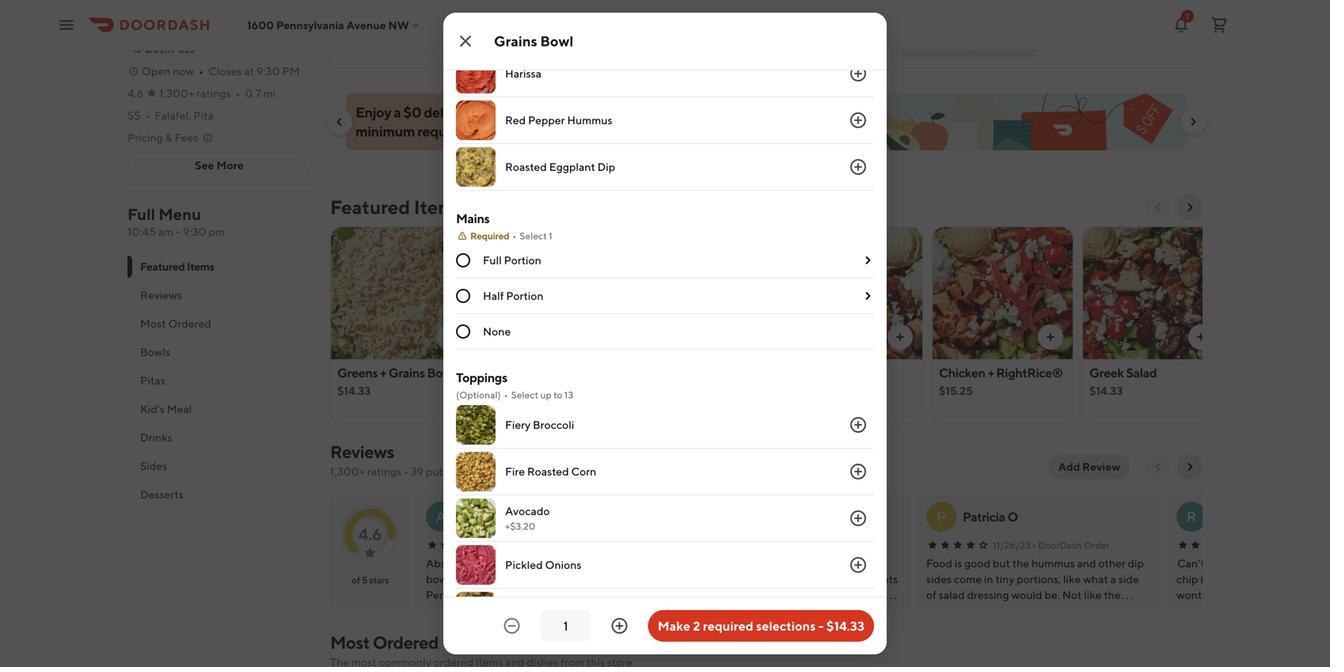 Task type: vqa. For each thing, say whether or not it's contained in the screenshot.
'grains'
yes



Task type: describe. For each thing, give the bounding box(es) containing it.
0 vertical spatial fee
[[983, 38, 999, 51]]

5
[[362, 575, 368, 586]]

delivery fee
[[940, 38, 999, 51]]

pickled onions
[[505, 559, 582, 572]]

add item to cart image for chicken + rightrice®
[[1045, 331, 1058, 344]]

chicken + rightrice® $15.25
[[940, 366, 1063, 398]]

Current quantity is 1 number field
[[550, 618, 582, 635]]

kid's meal
[[140, 403, 192, 416]]

make 2 required selections - $14.33 button
[[649, 611, 875, 643]]

fees
[[175, 131, 198, 144]]

1600 pennsylvania avenue nw
[[247, 18, 409, 31]]

dip
[[598, 160, 616, 173]]

grains bowl image
[[482, 227, 622, 360]]

0 horizontal spatial featured items
[[140, 260, 214, 273]]

1 vertical spatial next button of carousel image
[[1184, 201, 1197, 214]]

fire
[[505, 465, 525, 479]]

am
[[158, 225, 174, 238]]

kid's meal button
[[128, 395, 311, 424]]

$15.25
[[940, 385, 974, 398]]

0 items, open order cart image
[[1211, 15, 1230, 34]]

0.7
[[245, 87, 261, 100]]

• doordash order for p
[[1033, 540, 1110, 551]]

previous image
[[1153, 461, 1165, 474]]

doordash for p
[[1039, 540, 1082, 551]]

group inside grains bowl dialog
[[456, 0, 875, 191]]

required
[[471, 231, 510, 242]]

fiery broccoli image
[[456, 406, 496, 445]]

ordered inside button
[[168, 317, 211, 330]]

bowl for grains bowl
[[541, 32, 574, 50]]

items inside heading
[[414, 196, 463, 219]]

toppings (optional) • select up to 13
[[456, 370, 574, 401]]

w
[[503, 510, 516, 525]]

chicken + rightrice® image
[[933, 227, 1073, 360]]

greek salad image
[[1084, 227, 1224, 360]]

delivery inside enjoy a $0 delivery fee on your first order, $7 subtotal minimum required.
[[424, 104, 474, 121]]

grains inside greens + grains bowl $14.33
[[389, 366, 425, 381]]

grains for grains bowl $14.33
[[488, 366, 524, 381]]

sides button
[[128, 452, 311, 481]]

2
[[693, 619, 701, 634]]

dashpass
[[145, 42, 194, 55]]

increase quantity by 1 image for pickled onions
[[849, 556, 868, 575]]

next image
[[1184, 461, 1197, 474]]

1 vertical spatial 4.6
[[359, 526, 382, 544]]

1 horizontal spatial most ordered
[[330, 633, 439, 654]]

Half Portion radio
[[456, 289, 471, 303]]

harissa avocado image
[[783, 227, 923, 360]]

0 vertical spatial next button of carousel image
[[1188, 116, 1200, 128]]

pricing & fees
[[128, 131, 198, 144]]

sides
[[140, 460, 167, 473]]

1 horizontal spatial featured items
[[330, 196, 463, 219]]

at
[[244, 65, 254, 78]]

red pepper hummus
[[505, 114, 613, 127]]

add item to cart image for greek salad
[[1195, 331, 1208, 344]]

9:30 inside full menu 10:45 am - 9:30 pm
[[183, 225, 206, 238]]

hummus
[[568, 114, 613, 127]]

rightrice®
[[997, 366, 1063, 381]]

• right '$$'
[[145, 109, 150, 122]]

• inside the mains group
[[513, 231, 517, 242]]

1,300+ ratings •
[[159, 87, 240, 100]]

1600
[[247, 18, 274, 31]]

a
[[394, 104, 401, 121]]

open now
[[142, 65, 194, 78]]

roasted inside toppings group
[[528, 465, 569, 479]]

open
[[142, 65, 171, 78]]

fiery broccoli
[[505, 419, 575, 432]]

delivery for delivery fee
[[940, 38, 981, 51]]

reviews
[[460, 465, 498, 479]]

see more button
[[128, 153, 311, 178]]

1,300+ inside reviews 1,300+ ratings • 39 public reviews
[[330, 465, 365, 479]]

selections
[[757, 619, 816, 634]]

1 inside button
[[1187, 11, 1190, 21]]

order inside the group order button
[[392, 29, 423, 42]]

• inside toppings (optional) • select up to 13
[[504, 390, 508, 401]]

avocado
[[505, 505, 550, 518]]

o
[[1008, 510, 1019, 525]]

group
[[357, 29, 390, 42]]

time
[[1124, 38, 1147, 51]]

add review button
[[1050, 455, 1131, 480]]

full portion
[[483, 254, 542, 267]]

crazy feta® image
[[456, 7, 496, 47]]

make
[[658, 619, 691, 634]]

full for portion
[[483, 254, 502, 267]]

most inside button
[[140, 317, 166, 330]]

• doordash order for a
[[529, 540, 606, 551]]

required.
[[418, 123, 475, 140]]

chicken
[[940, 366, 986, 381]]

drinks
[[140, 431, 172, 444]]

full for menu
[[128, 205, 155, 224]]

nw
[[389, 18, 409, 31]]

stars
[[369, 575, 389, 586]]

$14.33 inside greens + grains bowl $14.33
[[337, 385, 371, 398]]

9/12/23
[[493, 540, 527, 551]]

reviews button
[[128, 281, 311, 310]]

closes
[[208, 65, 242, 78]]

$14.33 inside greek salad $14.33
[[1090, 385, 1124, 398]]

1 button
[[1173, 9, 1195, 41]]

add review
[[1059, 461, 1121, 474]]

patricia
[[963, 510, 1006, 525]]

$14.33 inside button
[[827, 619, 865, 634]]

greek
[[1090, 366, 1125, 381]]

• inside reviews 1,300+ ratings • 39 public reviews
[[404, 465, 409, 479]]

red pepper hummus image
[[456, 101, 496, 140]]

toppings group
[[456, 369, 875, 668]]

more
[[217, 159, 244, 172]]

+ for grains
[[380, 366, 387, 381]]

first
[[548, 104, 573, 121]]

pm
[[209, 225, 225, 238]]

1 inside the mains group
[[549, 231, 553, 242]]

0 vertical spatial roasted
[[505, 160, 547, 173]]

on
[[499, 104, 515, 121]]

patricia o
[[963, 510, 1019, 525]]

&
[[165, 131, 172, 144]]

$14.33 inside grains bowl $14.33
[[488, 385, 521, 398]]

most ordered button
[[128, 310, 311, 338]]

• left 0.7
[[236, 87, 240, 100]]

portion for full portion
[[504, 254, 542, 267]]

order for 7/8/22
[[826, 540, 852, 551]]

0.7 mi
[[245, 87, 276, 100]]

• closes at 9:30 pm
[[199, 65, 300, 78]]

none
[[483, 325, 511, 338]]

to
[[554, 390, 563, 401]]



Task type: locate. For each thing, give the bounding box(es) containing it.
most ordered up the bowls
[[140, 317, 211, 330]]

2 horizontal spatial delivery
[[1082, 38, 1122, 51]]

- inside full menu 10:45 am - 9:30 pm
[[176, 225, 181, 238]]

2 horizontal spatial • doordash order
[[1033, 540, 1110, 551]]

0 vertical spatial previous button of carousel image
[[334, 116, 346, 128]]

pepper
[[528, 114, 565, 127]]

increase quantity by 1 image for fiery broccoli
[[849, 416, 868, 435]]

add
[[1059, 461, 1081, 474]]

corn
[[572, 465, 597, 479]]

• select 1
[[513, 231, 553, 242]]

reviews for reviews 1,300+ ratings • 39 public reviews
[[330, 442, 394, 463]]

1 left 0 items, open order cart icon
[[1187, 11, 1190, 21]]

1 vertical spatial featured
[[140, 260, 185, 273]]

grains
[[494, 32, 538, 50], [389, 366, 425, 381], [488, 366, 524, 381]]

1 horizontal spatial full
[[483, 254, 502, 267]]

pitas button
[[128, 367, 311, 395]]

0 vertical spatial featured items
[[330, 196, 463, 219]]

mains group
[[456, 210, 875, 350]]

pickled
[[505, 559, 543, 572]]

doordash right the 11/26/23
[[1039, 540, 1082, 551]]

portion
[[504, 254, 542, 267], [506, 290, 544, 303]]

2 horizontal spatial doordash
[[1039, 540, 1082, 551]]

ordered
[[168, 317, 211, 330], [373, 633, 439, 654]]

0 vertical spatial 1
[[1187, 11, 1190, 21]]

1 • doordash order from the left
[[529, 540, 606, 551]]

most ordered down stars
[[330, 633, 439, 654]]

- right selections
[[819, 619, 824, 634]]

grains bowl dialog
[[444, 0, 887, 668]]

most ordered inside 'most ordered' button
[[140, 317, 211, 330]]

your
[[518, 104, 546, 121]]

0 vertical spatial reviews
[[140, 289, 182, 302]]

ordered down "reviews" button
[[168, 317, 211, 330]]

0 vertical spatial -
[[176, 225, 181, 238]]

1 horizontal spatial most
[[330, 633, 370, 654]]

reviews
[[140, 289, 182, 302], [330, 442, 394, 463]]

1 vertical spatial fee
[[476, 104, 497, 121]]

featured items
[[330, 196, 463, 219], [140, 260, 214, 273]]

0 horizontal spatial featured
[[140, 260, 185, 273]]

bowl inside grains bowl $14.33
[[527, 366, 555, 381]]

of 5 stars
[[352, 575, 389, 586]]

1 right the required at left top
[[549, 231, 553, 242]]

fire roasted corn
[[505, 465, 597, 479]]

1 horizontal spatial 1,300+
[[330, 465, 365, 479]]

0 horizontal spatial +
[[380, 366, 387, 381]]

full up 10:45
[[128, 205, 155, 224]]

4.6
[[128, 87, 144, 100], [359, 526, 382, 544]]

0 horizontal spatial reviews
[[140, 289, 182, 302]]

greens + grains bowl $14.33
[[337, 366, 456, 398]]

roasted eggplant dip image
[[456, 147, 496, 187]]

1 horizontal spatial doordash
[[781, 540, 824, 551]]

see more
[[195, 159, 244, 172]]

+ right greens
[[380, 366, 387, 381]]

0 horizontal spatial ratings
[[197, 87, 231, 100]]

eggplant
[[549, 160, 596, 173]]

1 add item to cart image from the left
[[1045, 331, 1058, 344]]

greens + grains bowl image
[[331, 227, 471, 360]]

9:30 right at
[[256, 65, 280, 78]]

portion for half portion
[[506, 290, 544, 303]]

delivery for delivery time
[[1082, 38, 1122, 51]]

1 vertical spatial ordered
[[373, 633, 439, 654]]

bowls
[[140, 346, 170, 359]]

• up full portion on the left of page
[[513, 231, 517, 242]]

• doordash order up onions
[[529, 540, 606, 551]]

reviews inside reviews 1,300+ ratings • 39 public reviews
[[330, 442, 394, 463]]

1600 pennsylvania avenue nw button
[[247, 18, 422, 31]]

doordash up onions
[[534, 540, 578, 551]]

1 horizontal spatial ratings
[[367, 465, 402, 479]]

0 horizontal spatial most ordered
[[140, 317, 211, 330]]

0 vertical spatial most
[[140, 317, 166, 330]]

1 + from the left
[[380, 366, 387, 381]]

1 horizontal spatial 9:30
[[256, 65, 280, 78]]

bowl inside grains bowl dialog
[[541, 32, 574, 50]]

decrease quantity by 1 image
[[503, 617, 522, 636]]

1 horizontal spatial items
[[414, 196, 463, 219]]

close grains bowl image
[[456, 32, 475, 51]]

portion right half
[[506, 290, 544, 303]]

reviews for reviews
[[140, 289, 182, 302]]

1,300+ down reviews link
[[330, 465, 365, 479]]

pricing
[[128, 131, 163, 144]]

fiery
[[505, 419, 531, 432]]

half portion
[[483, 290, 544, 303]]

full inside the mains group
[[483, 254, 502, 267]]

pennsylvania
[[276, 18, 344, 31]]

0 horizontal spatial doordash
[[534, 540, 578, 551]]

1,300+ up falafel, on the left of page
[[159, 87, 194, 100]]

items
[[414, 196, 463, 219], [187, 260, 214, 273]]

$$ • falafel, pita
[[128, 109, 214, 122]]

1 horizontal spatial +
[[988, 366, 995, 381]]

- for menu
[[176, 225, 181, 238]]

open menu image
[[57, 15, 76, 34]]

1 vertical spatial previous button of carousel image
[[1153, 201, 1165, 214]]

ratings up pita
[[197, 87, 231, 100]]

1 horizontal spatial ordered
[[373, 633, 439, 654]]

1 vertical spatial select
[[511, 390, 539, 401]]

broccoli
[[533, 419, 575, 432]]

3 • doordash order from the left
[[1033, 540, 1110, 551]]

reviews up the bowls
[[140, 289, 182, 302]]

• right now
[[199, 65, 204, 78]]

increase quantity by 1 image
[[849, 64, 868, 83], [849, 111, 868, 130], [849, 158, 868, 177], [849, 416, 868, 435], [849, 463, 868, 482], [849, 509, 868, 528], [849, 556, 868, 575], [611, 617, 630, 636]]

pickled onions image
[[456, 546, 496, 585]]

ratings inside reviews 1,300+ ratings • 39 public reviews
[[367, 465, 402, 479]]

add item to cart image
[[443, 331, 456, 344], [894, 331, 907, 344]]

grains inside dialog
[[494, 32, 538, 50]]

select inside toppings (optional) • select up to 13
[[511, 390, 539, 401]]

+ for rightrice®
[[988, 366, 995, 381]]

full inside full menu 10:45 am - 9:30 pm
[[128, 205, 155, 224]]

$14.33
[[337, 385, 371, 398], [488, 385, 521, 398], [1090, 385, 1124, 398], [827, 619, 865, 634]]

1 horizontal spatial featured
[[330, 196, 410, 219]]

most up the bowls
[[140, 317, 166, 330]]

2 add item to cart image from the left
[[894, 331, 907, 344]]

0 horizontal spatial previous button of carousel image
[[334, 116, 346, 128]]

1 add item to cart image from the left
[[443, 331, 456, 344]]

+ inside greens + grains bowl $14.33
[[380, 366, 387, 381]]

1 vertical spatial most
[[330, 633, 370, 654]]

1 vertical spatial full
[[483, 254, 502, 267]]

select left the 'up'
[[511, 390, 539, 401]]

bowl up harissa
[[541, 32, 574, 50]]

delivery time
[[1082, 38, 1147, 51]]

2 add item to cart image from the left
[[1195, 331, 1208, 344]]

portion down • select 1
[[504, 254, 542, 267]]

drinks button
[[128, 424, 311, 452]]

1 vertical spatial most ordered
[[330, 633, 439, 654]]

4.6 up '$$'
[[128, 87, 144, 100]]

0 horizontal spatial • doordash order
[[529, 540, 606, 551]]

now
[[173, 65, 194, 78]]

bowl
[[541, 32, 574, 50], [427, 366, 456, 381], [527, 366, 555, 381]]

roasted eggplant dip
[[505, 160, 616, 173]]

$0
[[404, 104, 422, 121]]

$14.33 right selections
[[827, 619, 865, 634]]

1 horizontal spatial 4.6
[[359, 526, 382, 544]]

enjoy a $0 delivery fee on your first order, $7 subtotal minimum required.
[[356, 104, 684, 140]]

1 vertical spatial featured items
[[140, 260, 214, 273]]

0 vertical spatial featured
[[330, 196, 410, 219]]

0 vertical spatial ordered
[[168, 317, 211, 330]]

bowl up the 'up'
[[527, 366, 555, 381]]

bowl left the toppings in the left of the page
[[427, 366, 456, 381]]

7/8/22
[[743, 540, 773, 551]]

featured items down am
[[140, 260, 214, 273]]

doordash right 7/8/22
[[781, 540, 824, 551]]

• doordash order right 7/8/22
[[775, 540, 852, 551]]

see
[[195, 159, 214, 172]]

0 vertical spatial 9:30
[[256, 65, 280, 78]]

3 doordash from the left
[[1039, 540, 1082, 551]]

pm
[[282, 65, 300, 78]]

select up full portion on the left of page
[[520, 231, 547, 242]]

featured inside heading
[[330, 196, 410, 219]]

0 horizontal spatial add item to cart image
[[443, 331, 456, 344]]

• up pickled
[[529, 540, 533, 551]]

required
[[703, 619, 754, 634]]

0 horizontal spatial delivery
[[424, 104, 474, 121]]

store info
[[128, 16, 200, 34]]

0 horizontal spatial -
[[176, 225, 181, 238]]

bowls button
[[128, 338, 311, 367]]

add item to cart image for greens + grains bowl image
[[443, 331, 456, 344]]

group containing harissa
[[456, 0, 875, 191]]

increase quantity by 1 image for fire roasted corn
[[849, 463, 868, 482]]

•
[[199, 65, 204, 78], [236, 87, 240, 100], [145, 109, 150, 122], [513, 231, 517, 242], [504, 390, 508, 401], [404, 465, 409, 479], [529, 540, 533, 551], [775, 540, 779, 551], [1033, 540, 1037, 551]]

mi
[[264, 87, 276, 100]]

0 horizontal spatial ordered
[[168, 317, 211, 330]]

add item to cart image
[[1045, 331, 1058, 344], [1195, 331, 1208, 344]]

+ inside "chicken + rightrice® $15.25"
[[988, 366, 995, 381]]

order for 11/26/23
[[1084, 540, 1110, 551]]

0 horizontal spatial items
[[187, 260, 214, 273]]

menu
[[159, 205, 201, 224]]

delivery
[[1082, 38, 1122, 51], [940, 38, 981, 51], [424, 104, 474, 121]]

- inside make 2 required selections - $14.33 button
[[819, 619, 824, 634]]

0 horizontal spatial 1
[[549, 231, 553, 242]]

group
[[456, 0, 875, 191]]

fire roasted corn image
[[456, 452, 496, 492]]

• right the 11/26/23
[[1033, 540, 1037, 551]]

1 horizontal spatial previous button of carousel image
[[1153, 201, 1165, 214]]

$$
[[128, 109, 141, 122]]

1 horizontal spatial add item to cart image
[[1195, 331, 1208, 344]]

avocado image
[[456, 499, 496, 539]]

- for 2
[[819, 619, 824, 634]]

1 doordash from the left
[[534, 540, 578, 551]]

grains for grains bowl
[[494, 32, 538, 50]]

1 vertical spatial roasted
[[528, 465, 569, 479]]

• right (optional) at the left
[[504, 390, 508, 401]]

1 horizontal spatial add item to cart image
[[894, 331, 907, 344]]

grains bowl $14.33
[[488, 366, 555, 398]]

9:30 left the pm
[[183, 225, 206, 238]]

avocado +$3.20
[[505, 505, 550, 532]]

1 vertical spatial 9:30
[[183, 225, 206, 238]]

1 vertical spatial 1
[[549, 231, 553, 242]]

order
[[392, 29, 423, 42], [580, 540, 606, 551], [826, 540, 852, 551], [1084, 540, 1110, 551]]

$14.33 down greens
[[337, 385, 371, 398]]

featured down am
[[140, 260, 185, 273]]

info
[[171, 16, 200, 34]]

harissa
[[505, 67, 542, 80]]

+ right chicken
[[988, 366, 995, 381]]

grains up harissa
[[494, 32, 538, 50]]

reviews 1,300+ ratings • 39 public reviews
[[330, 442, 498, 479]]

0 horizontal spatial fee
[[476, 104, 497, 121]]

0 horizontal spatial full
[[128, 205, 155, 224]]

featured items down minimum
[[330, 196, 463, 219]]

reviews link
[[330, 442, 394, 463]]

1 vertical spatial reviews
[[330, 442, 394, 463]]

1 horizontal spatial -
[[819, 619, 824, 634]]

most ordered
[[140, 317, 211, 330], [330, 633, 439, 654]]

group order button
[[347, 23, 432, 48]]

None radio
[[456, 325, 471, 339]]

-
[[176, 225, 181, 238], [819, 619, 824, 634]]

r
[[1187, 509, 1197, 526]]

1 vertical spatial ratings
[[367, 465, 402, 479]]

0 vertical spatial portion
[[504, 254, 542, 267]]

avenue
[[347, 18, 386, 31]]

featured down minimum
[[330, 196, 410, 219]]

0 vertical spatial select
[[520, 231, 547, 242]]

subtotal
[[632, 104, 684, 121]]

0 horizontal spatial 4.6
[[128, 87, 144, 100]]

up
[[541, 390, 552, 401]]

0 vertical spatial 4.6
[[128, 87, 144, 100]]

• left '39'
[[404, 465, 409, 479]]

items down roasted eggplant dip 'image'
[[414, 196, 463, 219]]

fee inside enjoy a $0 delivery fee on your first order, $7 subtotal minimum required.
[[476, 104, 497, 121]]

increase quantity by 1 image for red pepper hummus
[[849, 111, 868, 130]]

grains inside grains bowl $14.33
[[488, 366, 524, 381]]

1 horizontal spatial delivery
[[940, 38, 981, 51]]

order for 9/12/23
[[580, 540, 606, 551]]

• right 7/8/22
[[775, 540, 779, 551]]

allison
[[463, 510, 501, 525]]

full down the required at left top
[[483, 254, 502, 267]]

increase quantity by 1 image for harissa
[[849, 64, 868, 83]]

grains bowl
[[494, 32, 574, 50]]

public
[[426, 465, 458, 479]]

most down the of
[[330, 633, 370, 654]]

desserts button
[[128, 481, 311, 509]]

bowl inside greens + grains bowl $14.33
[[427, 366, 456, 381]]

a
[[436, 509, 446, 526]]

1 vertical spatial 1,300+
[[330, 465, 365, 479]]

group order
[[357, 29, 423, 42]]

0 vertical spatial items
[[414, 196, 463, 219]]

$14.33 up fiery
[[488, 385, 521, 398]]

• doordash order
[[529, 540, 606, 551], [775, 540, 852, 551], [1033, 540, 1110, 551]]

pitas
[[140, 374, 165, 387]]

0 horizontal spatial 1,300+
[[159, 87, 194, 100]]

1 vertical spatial -
[[819, 619, 824, 634]]

add item to cart image for harissa avocado image
[[894, 331, 907, 344]]

half
[[483, 290, 504, 303]]

13
[[565, 390, 574, 401]]

• doordash order right the 11/26/23
[[1033, 540, 1110, 551]]

next button of carousel image
[[1188, 116, 1200, 128], [1184, 201, 1197, 214]]

doordash for a
[[534, 540, 578, 551]]

allison w
[[463, 510, 516, 525]]

1 horizontal spatial 1
[[1187, 11, 1190, 21]]

+$3.20
[[505, 521, 536, 532]]

0 vertical spatial ratings
[[197, 87, 231, 100]]

salad bowl image
[[632, 227, 772, 360]]

reviews down greens + grains bowl $14.33
[[330, 442, 394, 463]]

1 horizontal spatial reviews
[[330, 442, 394, 463]]

$14.33 down greek
[[1090, 385, 1124, 398]]

0 horizontal spatial add item to cart image
[[1045, 331, 1058, 344]]

minimum
[[356, 123, 415, 140]]

0 vertical spatial 1,300+
[[159, 87, 194, 100]]

0 vertical spatial full
[[128, 205, 155, 224]]

kid's
[[140, 403, 165, 416]]

select inside the mains group
[[520, 231, 547, 242]]

items up "reviews" button
[[187, 260, 214, 273]]

2 + from the left
[[988, 366, 995, 381]]

1 vertical spatial items
[[187, 260, 214, 273]]

p
[[937, 509, 947, 526]]

1 vertical spatial portion
[[506, 290, 544, 303]]

ordered down stars
[[373, 633, 439, 654]]

full menu 10:45 am - 9:30 pm
[[128, 205, 225, 238]]

bowl for grains bowl $14.33
[[527, 366, 555, 381]]

2 doordash from the left
[[781, 540, 824, 551]]

order,
[[575, 104, 612, 121]]

roasted right fire
[[528, 465, 569, 479]]

ratings down reviews link
[[367, 465, 402, 479]]

grains right greens
[[389, 366, 425, 381]]

increase quantity by 1 image for roasted eggplant dip
[[849, 158, 868, 177]]

featured items heading
[[330, 195, 463, 220]]

Full Portion radio
[[456, 254, 471, 268]]

most
[[140, 317, 166, 330], [330, 633, 370, 654]]

grains up (optional) at the left
[[488, 366, 524, 381]]

0 vertical spatial most ordered
[[140, 317, 211, 330]]

4.6 up of 5 stars
[[359, 526, 382, 544]]

previous button of carousel image
[[334, 116, 346, 128], [1153, 201, 1165, 214]]

notification bell image
[[1173, 15, 1192, 34]]

- right am
[[176, 225, 181, 238]]

0 horizontal spatial most
[[140, 317, 166, 330]]

2 • doordash order from the left
[[775, 540, 852, 551]]

1 horizontal spatial • doordash order
[[775, 540, 852, 551]]

1 horizontal spatial fee
[[983, 38, 999, 51]]

reviews inside button
[[140, 289, 182, 302]]

harissa image
[[456, 54, 496, 93]]

0 horizontal spatial 9:30
[[183, 225, 206, 238]]

roasted down enjoy a $0 delivery fee on your first order, $7 subtotal minimum required.
[[505, 160, 547, 173]]



